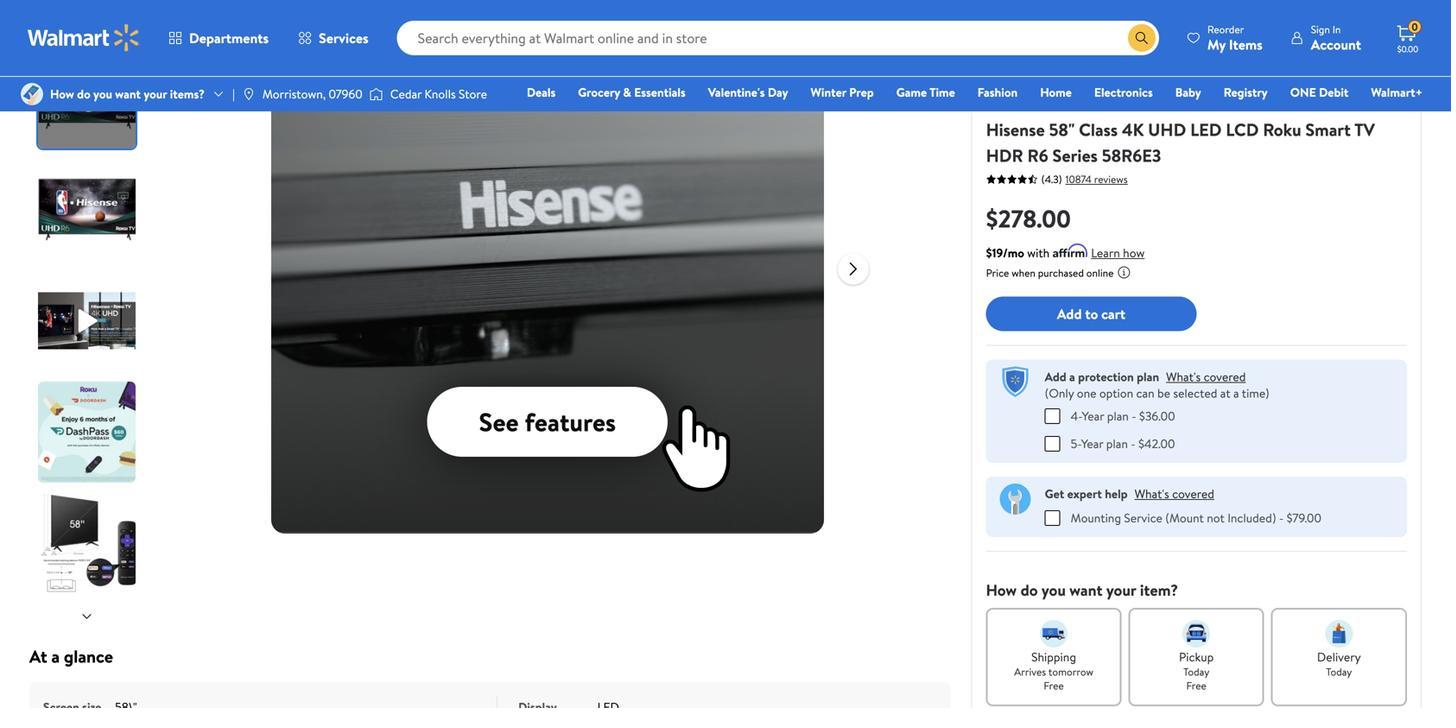 Task type: describe. For each thing, give the bounding box(es) containing it.
wpp logo image
[[1000, 367, 1032, 398]]

arrives
[[1015, 665, 1047, 680]]

one debit link
[[1283, 83, 1357, 102]]

Search search field
[[397, 21, 1160, 55]]

hisense 58" class 4k uhd led lcd roku smart tv hdr r6 series 58r6e3 - image 2 of 23 image
[[38, 159, 139, 260]]

how
[[1124, 245, 1145, 261]]

how do you want your item?
[[987, 580, 1179, 601]]

tv"
[[1181, 71, 1194, 86]]

protection
[[1079, 369, 1134, 385]]

"hisense
[[1143, 71, 1179, 86]]

1 vertical spatial what's
[[1135, 486, 1170, 503]]

yesterday
[[1086, 13, 1137, 29]]

morristown,
[[263, 86, 326, 102]]

hisense 58" class 4k uhd led lcd roku smart tv hdr r6 series 58r6e3 - image 4 of 23 image
[[38, 382, 139, 483]]

you for how do you want your item?
[[1042, 580, 1066, 601]]

hdr
[[987, 143, 1024, 168]]

included)
[[1228, 510, 1277, 527]]

one
[[1291, 84, 1317, 101]]

$19/mo with
[[987, 245, 1050, 261]]

next media item image
[[843, 259, 864, 280]]

100+
[[987, 13, 1013, 29]]

series
[[1053, 143, 1098, 168]]

cedar knolls store
[[390, 86, 487, 102]]

morristown, 07960
[[263, 86, 363, 102]]

hisense hisense 58" class 4k uhd led lcd roku smart tv hdr r6 series 58r6e3
[[987, 96, 1376, 168]]

 image for morristown, 07960
[[242, 87, 256, 101]]

game
[[897, 84, 927, 101]]

pick
[[1098, 70, 1117, 85]]

 image for how do you want your items?
[[21, 83, 43, 105]]

your for items?
[[144, 86, 167, 102]]

home
[[1041, 84, 1072, 101]]

winter
[[811, 84, 847, 101]]

07960
[[329, 86, 363, 102]]

popular
[[1061, 70, 1095, 85]]

services
[[319, 29, 369, 48]]

led
[[1191, 118, 1222, 142]]

today for delivery
[[1327, 665, 1353, 680]]

pickup
[[1180, 649, 1215, 666]]

expert
[[1068, 486, 1103, 503]]

$42.00
[[1139, 436, 1176, 452]]

$278.00
[[987, 202, 1071, 235]]

do for how do you want your items?
[[77, 86, 90, 102]]

year for 4-
[[1083, 408, 1105, 425]]

one
[[1077, 385, 1097, 402]]

100+ bought since yesterday
[[987, 13, 1137, 29]]

tomorrow
[[1049, 665, 1094, 680]]

essentials
[[635, 84, 686, 101]]

at
[[29, 645, 47, 669]]

bought
[[1016, 13, 1054, 29]]

selected
[[1174, 385, 1218, 402]]

$19/mo
[[987, 245, 1025, 261]]

time
[[930, 84, 956, 101]]

want for items?
[[115, 86, 141, 102]]

do for how do you want your item?
[[1021, 580, 1038, 601]]

prep
[[850, 84, 874, 101]]

walmart+ link
[[1364, 83, 1431, 102]]

plan for $36.00
[[1108, 408, 1129, 425]]

2 hisense from the top
[[987, 118, 1045, 142]]

|
[[232, 86, 235, 102]]

uhd
[[1149, 118, 1187, 142]]

help
[[1105, 486, 1128, 503]]

intent image for delivery image
[[1326, 620, 1354, 648]]

your for item?
[[1107, 580, 1137, 601]]

free inside pickup today free
[[1187, 679, 1207, 693]]

valentine's
[[708, 84, 765, 101]]

(4.3)
[[1042, 172, 1063, 187]]

deals
[[527, 84, 556, 101]]

valentine's day
[[708, 84, 789, 101]]

option
[[1100, 385, 1134, 402]]

1 vertical spatial covered
[[1173, 486, 1215, 503]]

covered inside add a protection plan what's covered (only one option can be selected at a time)
[[1204, 369, 1247, 385]]

departments
[[189, 29, 269, 48]]

time)
[[1242, 385, 1270, 402]]

58r6e3
[[1102, 143, 1162, 168]]

4-Year plan - $36.00 checkbox
[[1045, 409, 1061, 424]]

what's covered button for get expert help
[[1135, 486, 1215, 503]]

with
[[1028, 245, 1050, 261]]

electronics link
[[1087, 83, 1161, 102]]

knolls
[[425, 86, 456, 102]]

(only
[[1045, 385, 1074, 402]]

$0.00
[[1398, 43, 1419, 55]]

sign in to add to favorites list, hisense 58" class 4k uhd led lcd roku smart tv hdr r6 series 58r6e3 image
[[910, 13, 930, 34]]

account
[[1312, 35, 1362, 54]]

one debit
[[1291, 84, 1349, 101]]

4k
[[1122, 118, 1144, 142]]

58"
[[1050, 118, 1075, 142]]

mounting service (mount not included) - $79.00
[[1071, 510, 1322, 527]]



Task type: locate. For each thing, give the bounding box(es) containing it.
glance
[[64, 645, 113, 669]]

&
[[623, 84, 632, 101]]

1 vertical spatial how
[[987, 580, 1017, 601]]

4-year plan - $36.00
[[1071, 408, 1176, 425]]

0 vertical spatial year
[[1083, 408, 1105, 425]]

items?
[[170, 86, 205, 102]]

0 vertical spatial -
[[1132, 408, 1137, 425]]

- for $36.00
[[1132, 408, 1137, 425]]

walmart image
[[28, 24, 140, 52]]

(4.3) 10874 reviews
[[1042, 172, 1128, 187]]

free
[[1044, 679, 1065, 693], [1187, 679, 1207, 693]]

a right at
[[1234, 385, 1240, 402]]

0 vertical spatial plan
[[1137, 369, 1160, 385]]

when
[[1012, 266, 1036, 280]]

next image image
[[80, 610, 94, 624]]

4-
[[1071, 408, 1083, 425]]

hisense down the hisense link
[[987, 118, 1045, 142]]

hisense 58" class 4k uhd led lcd roku smart tv hdr r6 series 58r6e3 - image 5 of 23 image
[[38, 493, 139, 595]]

eko icon image
[[82, 91, 95, 105]]

items
[[1230, 35, 1263, 54]]

baby
[[1176, 84, 1202, 101]]

Mounting Service (Mount not Included) - $79.00 checkbox
[[1045, 511, 1061, 526]]

0 horizontal spatial a
[[51, 645, 60, 669]]

your left items?
[[144, 86, 167, 102]]

hisense
[[987, 96, 1027, 113], [987, 118, 1045, 142]]

online
[[1087, 266, 1114, 280]]

1 horizontal spatial your
[[1107, 580, 1137, 601]]

winter prep link
[[803, 83, 882, 102]]

your
[[144, 86, 167, 102], [1107, 580, 1137, 601]]

reorder my items
[[1208, 22, 1263, 54]]

delivery today
[[1318, 649, 1362, 680]]

search icon image
[[1135, 31, 1149, 45]]

1 vertical spatial you
[[1042, 580, 1066, 601]]

1 hisense from the top
[[987, 96, 1027, 113]]

1 horizontal spatial today
[[1327, 665, 1353, 680]]

year down 4-
[[1082, 436, 1104, 452]]

10874
[[1066, 172, 1092, 187]]

 image
[[21, 83, 43, 105], [242, 87, 256, 101]]

do down walmart image
[[77, 86, 90, 102]]

hisense down the best
[[987, 96, 1027, 113]]

$79.00
[[1287, 510, 1322, 527]]

0 vertical spatial want
[[115, 86, 141, 102]]

reorder
[[1208, 22, 1245, 37]]

0 horizontal spatial  image
[[21, 83, 43, 105]]

roku
[[1264, 118, 1302, 142]]

what's
[[1167, 369, 1201, 385], [1135, 486, 1170, 503]]

hisense 58" class 4k uhd led lcd roku smart tv hdr r6 series 58r6e3 - image 3 of 23 image
[[38, 270, 139, 372]]

1 horizontal spatial how
[[987, 580, 1017, 601]]

shipping
[[1032, 649, 1077, 666]]

- left $42.00
[[1131, 436, 1136, 452]]

0 vertical spatial hisense
[[987, 96, 1027, 113]]

0 vertical spatial covered
[[1204, 369, 1247, 385]]

purchased
[[1038, 266, 1084, 280]]

seller
[[1016, 70, 1040, 85]]

fashion
[[978, 84, 1018, 101]]

mounting
[[1071, 510, 1122, 527]]

valentine's day link
[[701, 83, 796, 102]]

at a glance
[[29, 645, 113, 669]]

1 vertical spatial want
[[1070, 580, 1103, 601]]

free inside shipping arrives tomorrow free
[[1044, 679, 1065, 693]]

not
[[1207, 510, 1225, 527]]

0 horizontal spatial today
[[1184, 665, 1210, 680]]

today down intent image for delivery
[[1327, 665, 1353, 680]]

shipping arrives tomorrow free
[[1015, 649, 1094, 693]]

 image left 'eko icon'
[[21, 83, 43, 105]]

you for how do you want your items?
[[93, 86, 112, 102]]

1 vertical spatial year
[[1082, 436, 1104, 452]]

5-year plan - $42.00
[[1071, 436, 1176, 452]]

0 vertical spatial what's covered button
[[1167, 369, 1247, 385]]

covered
[[1204, 369, 1247, 385], [1173, 486, 1215, 503]]

free down the shipping
[[1044, 679, 1065, 693]]

do up the shipping
[[1021, 580, 1038, 601]]

hisense link
[[987, 96, 1027, 113]]

- left $79.00
[[1280, 510, 1284, 527]]

affirm image
[[1054, 244, 1088, 258]]

grocery & essentials
[[578, 84, 686, 101]]

2 vertical spatial -
[[1280, 510, 1284, 527]]

(mount
[[1166, 510, 1205, 527]]

1 horizontal spatial  image
[[242, 87, 256, 101]]

add
[[1058, 304, 1082, 323], [1045, 369, 1067, 385]]

my
[[1208, 35, 1226, 54]]

0 vertical spatial what's
[[1167, 369, 1201, 385]]

get
[[1045, 486, 1065, 503]]

year for 5-
[[1082, 436, 1104, 452]]

0 horizontal spatial free
[[1044, 679, 1065, 693]]

want for item?
[[1070, 580, 1103, 601]]

 image right |
[[242, 87, 256, 101]]

add for add a protection plan what's covered (only one option can be selected at a time)
[[1045, 369, 1067, 385]]

what's inside add a protection plan what's covered (only one option can be selected at a time)
[[1167, 369, 1201, 385]]

a for glance
[[51, 645, 60, 669]]

plan right option
[[1137, 369, 1160, 385]]

price when purchased online
[[987, 266, 1114, 280]]

1 horizontal spatial a
[[1070, 369, 1076, 385]]

legal information image
[[1118, 266, 1132, 280]]

covered up the mounting service (mount not included) - $79.00
[[1173, 486, 1215, 503]]

intent image for shipping image
[[1041, 620, 1068, 648]]

today inside delivery today
[[1327, 665, 1353, 680]]

add inside button
[[1058, 304, 1082, 323]]

0 horizontal spatial how
[[50, 86, 74, 102]]

departments button
[[154, 17, 284, 59]]

home link
[[1033, 83, 1080, 102]]

$36.00
[[1140, 408, 1176, 425]]

add left 'to'
[[1058, 304, 1082, 323]]

2 free from the left
[[1187, 679, 1207, 693]]

cart
[[1102, 304, 1126, 323]]

1 today from the left
[[1184, 665, 1210, 680]]

1 vertical spatial plan
[[1108, 408, 1129, 425]]

year down one
[[1083, 408, 1105, 425]]

in_home_installation logo image
[[1000, 484, 1032, 515]]

5-Year plan - $42.00 checkbox
[[1045, 436, 1061, 452]]

0 horizontal spatial you
[[93, 86, 112, 102]]

2 horizontal spatial a
[[1234, 385, 1240, 402]]

1 free from the left
[[1044, 679, 1065, 693]]

plan
[[1137, 369, 1160, 385], [1108, 408, 1129, 425], [1107, 436, 1129, 452]]

smart
[[1306, 118, 1351, 142]]

10874 reviews link
[[1063, 172, 1128, 187]]

- for $42.00
[[1131, 436, 1136, 452]]

today down the intent image for pickup
[[1184, 665, 1210, 680]]

1 vertical spatial do
[[1021, 580, 1038, 601]]

0 vertical spatial you
[[93, 86, 112, 102]]

cedar
[[390, 86, 422, 102]]

0 vertical spatial do
[[77, 86, 90, 102]]

best seller
[[994, 70, 1040, 85]]

1 vertical spatial what's covered button
[[1135, 486, 1215, 503]]

plan for $42.00
[[1107, 436, 1129, 452]]

class
[[1079, 118, 1118, 142]]

0 horizontal spatial your
[[144, 86, 167, 102]]

you up intent image for shipping on the right bottom of the page
[[1042, 580, 1066, 601]]

1 horizontal spatial you
[[1042, 580, 1066, 601]]

year
[[1083, 408, 1105, 425], [1082, 436, 1104, 452]]

add a protection plan what's covered (only one option can be selected at a time)
[[1045, 369, 1270, 402]]

how for how do you want your item?
[[987, 580, 1017, 601]]

service
[[1125, 510, 1163, 527]]

add inside add a protection plan what's covered (only one option can be selected at a time)
[[1045, 369, 1067, 385]]

learn
[[1092, 245, 1121, 261]]

1 horizontal spatial free
[[1187, 679, 1207, 693]]

popular pick
[[1061, 70, 1117, 85]]

1 vertical spatial hisense
[[987, 118, 1045, 142]]

1 vertical spatial your
[[1107, 580, 1137, 601]]

- left $36.00
[[1132, 408, 1137, 425]]

for "hisense tv"
[[1127, 71, 1194, 86]]

deals link
[[519, 83, 564, 102]]

5-
[[1071, 436, 1082, 452]]

covered right be
[[1204, 369, 1247, 385]]

can
[[1137, 385, 1155, 402]]

in
[[1333, 22, 1341, 37]]

plan down the 4-year plan - $36.00
[[1107, 436, 1129, 452]]

what's right can
[[1167, 369, 1201, 385]]

hisense 58" class 4k uhd led lcd roku smart tv hdr r6 series 58r6e3 - image 1 of 23 image
[[38, 48, 139, 149]]

today inside pickup today free
[[1184, 665, 1210, 680]]

plan inside add a protection plan what's covered (only one option can be selected at a time)
[[1137, 369, 1160, 385]]

0 vertical spatial how
[[50, 86, 74, 102]]

want down mounting
[[1070, 580, 1103, 601]]

0 vertical spatial your
[[144, 86, 167, 102]]

Walmart Site-Wide search field
[[397, 21, 1160, 55]]

how for how do you want your items?
[[50, 86, 74, 102]]

0
[[1412, 20, 1419, 34]]

delivery
[[1318, 649, 1362, 666]]

0 horizontal spatial want
[[115, 86, 141, 102]]

2 today from the left
[[1327, 665, 1353, 680]]

1 horizontal spatial want
[[1070, 580, 1103, 601]]

how do you want your items?
[[50, 86, 205, 102]]

2 vertical spatial plan
[[1107, 436, 1129, 452]]

today for pickup
[[1184, 665, 1210, 680]]

want right 'eko icon'
[[115, 86, 141, 102]]

1 horizontal spatial do
[[1021, 580, 1038, 601]]

plan down option
[[1108, 408, 1129, 425]]

grocery & essentials link
[[571, 83, 694, 102]]

services button
[[284, 17, 383, 59]]

a for protection
[[1070, 369, 1076, 385]]

sign in account
[[1312, 22, 1362, 54]]

pickup today free
[[1180, 649, 1215, 693]]

sign
[[1312, 22, 1331, 37]]

how
[[50, 86, 74, 102], [987, 580, 1017, 601]]

store
[[459, 86, 487, 102]]

a left one
[[1070, 369, 1076, 385]]

1 vertical spatial -
[[1131, 436, 1136, 452]]

at
[[1221, 385, 1231, 402]]

you down walmart image
[[93, 86, 112, 102]]

to
[[1086, 304, 1099, 323]]

1 vertical spatial add
[[1045, 369, 1067, 385]]

add for add to cart
[[1058, 304, 1082, 323]]

grocery
[[578, 84, 620, 101]]

 image
[[370, 86, 383, 103]]

add left one
[[1045, 369, 1067, 385]]

your left the item?
[[1107, 580, 1137, 601]]

0 vertical spatial add
[[1058, 304, 1082, 323]]

a right the at
[[51, 645, 60, 669]]

what's covered button
[[1167, 369, 1247, 385], [1135, 486, 1215, 503]]

best
[[994, 70, 1013, 85]]

game time link
[[889, 83, 963, 102]]

free down pickup
[[1187, 679, 1207, 693]]

intent image for pickup image
[[1183, 620, 1211, 648]]

0 horizontal spatial do
[[77, 86, 90, 102]]

what's covered button for add a protection plan
[[1167, 369, 1247, 385]]

what's up service on the right of the page
[[1135, 486, 1170, 503]]



Task type: vqa. For each thing, say whether or not it's contained in the screenshot.
rightmost  image
yes



